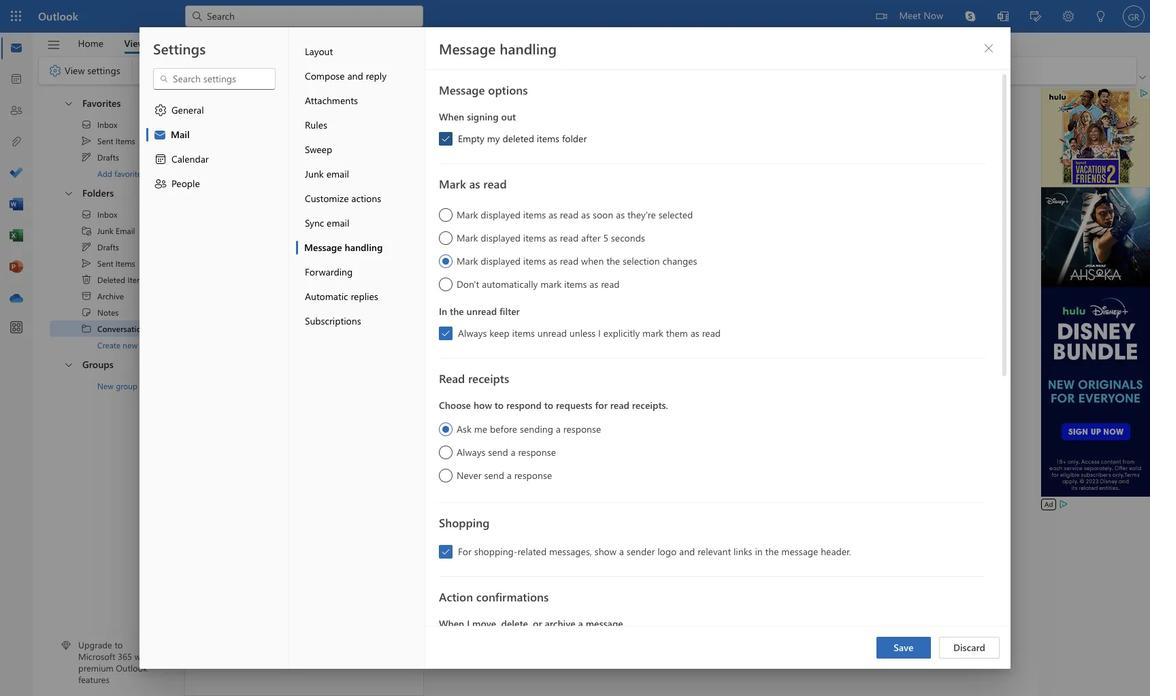 Task type: locate. For each thing, give the bounding box(es) containing it.
1  from the top
[[81, 152, 92, 163]]

junk
[[305, 167, 324, 180], [97, 225, 114, 236]]

conversation down layout group
[[227, 97, 284, 110]]

outlook left mobile
[[817, 437, 851, 449]]

0 vertical spatial and
[[347, 69, 363, 82]]

0 horizontal spatial view
[[65, 64, 85, 77]]

tree item up "email" on the left top
[[50, 206, 171, 223]]

and
[[347, 69, 363, 82], [679, 545, 695, 558]]

send down before
[[488, 446, 508, 459]]

 button inside favorites "tree item"
[[56, 92, 80, 114]]

2 horizontal spatial outlook
[[817, 437, 851, 449]]

1 vertical spatial always
[[457, 446, 485, 459]]

items inside message options element
[[537, 132, 559, 145]]

features
[[78, 674, 109, 685]]

the right when
[[606, 255, 620, 267]]

replies
[[351, 290, 378, 303]]

0 vertical spatial conversation
[[227, 97, 284, 110]]

2  from the top
[[63, 187, 74, 198]]

2 inbox from the top
[[97, 209, 117, 220]]

5 tree item from the top
[[50, 223, 171, 239]]

soon
[[593, 208, 613, 221]]


[[153, 128, 167, 142]]

 left folders
[[63, 187, 74, 198]]

0 horizontal spatial message
[[586, 617, 623, 630]]

10 tree item from the top
[[50, 304, 171, 321]]

send right never
[[484, 469, 504, 482]]

now
[[924, 9, 943, 22]]

in
[[439, 305, 447, 318]]

inbox down favorites "tree item" at the left top of page
[[97, 119, 117, 130]]

1 horizontal spatial junk
[[305, 167, 324, 180]]

1 vertical spatial 
[[441, 329, 450, 338]]


[[81, 119, 92, 130], [81, 209, 92, 220]]

displayed for mark displayed items as read when the selection changes
[[481, 255, 521, 267]]

i left move,
[[467, 617, 470, 630]]

response up scan
[[563, 423, 601, 436]]

set your advertising preferences image
[[1058, 499, 1069, 510]]

to do image
[[10, 167, 23, 180]]

history inside conversation history 
[[287, 97, 318, 110]]

3  button from the top
[[56, 353, 80, 376]]

tree item up archive
[[50, 272, 171, 288]]

0 vertical spatial 
[[63, 98, 74, 109]]

create new folder
[[97, 340, 161, 350]]

read left the after
[[560, 231, 579, 244]]

layout button
[[296, 39, 425, 64]]

8 tree item from the top
[[50, 272, 171, 288]]

1 vertical spatial and
[[679, 545, 695, 558]]

message for in the unread filter
[[439, 39, 496, 58]]

 inside folders tree item
[[63, 187, 74, 198]]

items
[[537, 132, 559, 145], [523, 208, 546, 221], [523, 231, 546, 244], [523, 255, 546, 267], [564, 278, 587, 291], [512, 327, 535, 340]]

 for groups
[[63, 359, 74, 370]]

1 horizontal spatial handling
[[500, 39, 557, 58]]

forwarding
[[305, 265, 353, 278]]

 button
[[40, 33, 67, 56]]

0 vertical spatial 
[[441, 134, 450, 144]]

 down "favorites"
[[81, 119, 92, 130]]

mark down mark displayed items as read when the selection changes
[[540, 278, 562, 291]]

0 vertical spatial  button
[[56, 92, 80, 114]]

meet
[[899, 9, 921, 22]]

with left the your
[[656, 437, 674, 449]]

a right archive at bottom
[[578, 617, 583, 630]]

0 vertical spatial view
[[124, 36, 145, 49]]

always for always keep items unread unless i explicitly mark them as read
[[458, 327, 487, 340]]

actions
[[351, 192, 381, 205]]

1  from the top
[[81, 119, 92, 130]]

people
[[171, 177, 200, 190]]

response
[[563, 423, 601, 436], [518, 446, 556, 459], [514, 469, 552, 482]]

conversation up create new folder
[[97, 323, 146, 334]]

to right upgrade at the left
[[115, 639, 123, 651]]

message handling tab panel
[[425, 27, 1011, 671]]

1 vertical spatial unread
[[537, 327, 567, 340]]

dialog
[[0, 0, 1150, 696]]

1 vertical spatial inbox
[[97, 209, 117, 220]]

1 vertical spatial  button
[[56, 182, 80, 204]]

1 horizontal spatial history
[[287, 97, 318, 110]]

empty
[[282, 441, 309, 454]]

0 horizontal spatial history
[[148, 323, 175, 334]]

0 vertical spatial displayed
[[481, 208, 521, 221]]

 for favorites
[[63, 98, 74, 109]]

conversation
[[227, 97, 284, 110], [97, 323, 146, 334]]

sent down the ' inbox'
[[97, 135, 113, 146]]

1 horizontal spatial 
[[154, 103, 167, 117]]

i
[[598, 327, 601, 340], [467, 617, 470, 630]]

email right sync
[[327, 216, 349, 229]]

0 vertical spatial i
[[598, 327, 601, 340]]

1 displayed from the top
[[481, 208, 521, 221]]

1 vertical spatial outlook
[[817, 437, 851, 449]]

response for never send a response
[[514, 469, 552, 482]]

message handling up forwarding
[[304, 241, 383, 254]]

1 vertical spatial view
[[65, 64, 85, 77]]

 button left "favorites"
[[56, 92, 80, 114]]

 inside  sent items  drafts
[[81, 152, 92, 163]]

1 vertical spatial send
[[484, 469, 504, 482]]

 inside favorites "tree item"
[[63, 98, 74, 109]]

0 vertical spatial sent
[[97, 135, 113, 146]]

to inside upgrade to microsoft 365 with premium outlook features
[[115, 639, 123, 651]]

0 vertical spatial send
[[488, 446, 508, 459]]


[[81, 274, 92, 285]]

message inside button
[[304, 241, 342, 254]]

message list section
[[185, 87, 423, 695]]

 view settings
[[48, 64, 120, 78]]

handling up the options
[[500, 39, 557, 58]]

0 vertical spatial drafts
[[97, 152, 119, 163]]

0 horizontal spatial junk
[[97, 225, 114, 236]]

 for  general
[[154, 103, 167, 117]]

2  from the top
[[81, 242, 92, 252]]

folder for nothing in folder looks empty over here.
[[316, 423, 342, 436]]

send for never
[[484, 469, 504, 482]]

1 vertical spatial email
[[327, 216, 349, 229]]

1 vertical spatial mark
[[642, 327, 664, 340]]

0 vertical spatial inbox
[[97, 119, 117, 130]]

2 vertical spatial  button
[[56, 353, 80, 376]]

6 tree item from the top
[[50, 239, 171, 255]]

as down mark displayed items as read as soon as they're selected
[[548, 231, 557, 244]]

 inside settings tab list
[[154, 103, 167, 117]]

when inside message options element
[[439, 110, 464, 123]]

0 vertical spatial outlook
[[38, 9, 78, 23]]

0 vertical spatial 
[[81, 135, 92, 146]]

0 vertical spatial unread
[[467, 305, 497, 318]]

 for when signing out
[[441, 134, 450, 144]]

1 drafts from the top
[[97, 152, 119, 163]]

tree item down "email" on the left top
[[50, 239, 171, 255]]

2 vertical spatial displayed
[[481, 255, 521, 267]]

receipts
[[468, 371, 509, 386]]


[[81, 152, 92, 163], [81, 242, 92, 252]]

7 tree item from the top
[[50, 255, 171, 272]]

settings heading
[[153, 39, 206, 58]]

related
[[517, 545, 547, 558]]

0 horizontal spatial handling
[[345, 241, 383, 254]]

read inside option group
[[610, 399, 629, 412]]

archive
[[545, 617, 575, 630]]

qr
[[618, 437, 631, 449]]

always inside mark as read element
[[458, 327, 487, 340]]

view left help at the left of page
[[124, 36, 145, 49]]

over
[[312, 441, 330, 454]]

2  button from the top
[[56, 182, 80, 204]]

respond
[[506, 399, 542, 412]]

 button inside folders tree item
[[56, 182, 80, 204]]

items down the ' inbox'
[[116, 135, 135, 146]]

outlook inside banner
[[38, 9, 78, 23]]

in inside nothing in folder looks empty over here.
[[305, 423, 313, 436]]

0 vertical spatial 
[[81, 119, 92, 130]]

tree item up add
[[50, 149, 171, 165]]

tab list containing home
[[67, 33, 196, 54]]

2  from the top
[[81, 209, 92, 220]]

handling down the sync email button at the top left of the page
[[345, 241, 383, 254]]

powerpoint image
[[10, 261, 23, 274]]


[[159, 74, 169, 84]]

1 vertical spatial folder
[[140, 340, 161, 350]]

application
[[0, 0, 1150, 696]]

tree item down "favorites"
[[50, 116, 171, 133]]

folder up over
[[316, 423, 342, 436]]

shopping-
[[474, 545, 517, 558]]

0 vertical spatial handling
[[500, 39, 557, 58]]

0 vertical spatial message
[[781, 545, 818, 558]]

folder inside nothing in folder looks empty over here.
[[316, 423, 342, 436]]

1 vertical spatial in
[[755, 545, 763, 558]]

drafts inside  inbox  junk email  drafts  sent items  deleted items  archive  notes  conversation history
[[97, 242, 119, 252]]

the right in
[[450, 305, 464, 318]]

and left reply
[[347, 69, 363, 82]]

1 vertical spatial with
[[134, 651, 151, 662]]

help
[[166, 36, 185, 49]]

drafts up add favorite tree item
[[97, 152, 119, 163]]

1  from the top
[[63, 98, 74, 109]]

1 vertical spatial message handling
[[304, 241, 383, 254]]

1 horizontal spatial message handling
[[439, 39, 557, 58]]

don't
[[457, 278, 479, 291]]

in up over
[[305, 423, 313, 436]]

tree item down archive
[[50, 304, 171, 321]]

0 horizontal spatial conversation
[[97, 323, 146, 334]]

1 vertical spatial when
[[439, 617, 464, 630]]

add favorite
[[97, 168, 142, 179]]

0 horizontal spatial outlook
[[38, 9, 78, 23]]

folder right deleted
[[562, 132, 587, 145]]

1 sent from the top
[[97, 135, 113, 146]]

 button left folders
[[56, 182, 80, 204]]

0 horizontal spatial unread
[[467, 305, 497, 318]]

2 horizontal spatial folder
[[562, 132, 587, 145]]

2  from the top
[[81, 258, 92, 269]]

inbox inside  inbox  junk email  drafts  sent items  deleted items  archive  notes  conversation history
[[97, 209, 117, 220]]

 left groups on the left of the page
[[63, 359, 74, 370]]

2 vertical spatial 
[[441, 547, 450, 557]]

message for 
[[439, 82, 485, 97]]

options
[[488, 82, 528, 97]]

more apps image
[[10, 321, 23, 335]]

2 drafts from the top
[[97, 242, 119, 252]]

mark
[[540, 278, 562, 291], [642, 327, 664, 340]]

junk down sweep
[[305, 167, 324, 180]]

0 horizontal spatial folder
[[140, 340, 161, 350]]

1 inbox from the top
[[97, 119, 117, 130]]

and right logo
[[679, 545, 695, 558]]

a right show
[[619, 545, 624, 558]]

1 horizontal spatial message
[[781, 545, 818, 558]]

9 tree item from the top
[[50, 288, 171, 304]]

1 horizontal spatial in
[[755, 545, 763, 558]]

outlook
[[38, 9, 78, 23], [817, 437, 851, 449], [116, 662, 147, 674]]

1 vertical spatial displayed
[[481, 231, 521, 244]]

settings tab list
[[140, 27, 289, 669]]

3 displayed from the top
[[481, 255, 521, 267]]

with inside upgrade to microsoft 365 with premium outlook features
[[134, 651, 151, 662]]

unread left filter
[[467, 305, 497, 318]]

 left for
[[441, 547, 450, 557]]

drafts down "email" on the left top
[[97, 242, 119, 252]]

always inside choose how to respond to requests for read receipts. option group
[[457, 446, 485, 459]]

email for sync email
[[327, 216, 349, 229]]

for
[[595, 399, 608, 412]]


[[48, 64, 62, 78], [154, 103, 167, 117]]

1 vertical spatial message
[[439, 82, 485, 97]]

sync email
[[305, 216, 349, 229]]

in the unread filter
[[439, 305, 520, 318]]

inbox
[[97, 119, 117, 130], [97, 209, 117, 220]]

 inside  view settings
[[48, 64, 62, 78]]

0 horizontal spatial in
[[305, 423, 313, 436]]

 down 
[[81, 242, 92, 252]]

0 vertical spatial junk
[[305, 167, 324, 180]]

0 vertical spatial message
[[439, 39, 496, 58]]

 button left groups on the left of the page
[[56, 353, 80, 376]]

document containing settings
[[0, 0, 1150, 696]]

sent up deleted
[[97, 258, 113, 269]]

 down in
[[441, 329, 450, 338]]

folder for create new folder
[[140, 340, 161, 350]]

as up mark displayed items as read after 5 seconds
[[548, 208, 557, 221]]

inbox inside favorites tree
[[97, 119, 117, 130]]

1 horizontal spatial i
[[598, 327, 601, 340]]

1 vertical spatial 
[[81, 209, 92, 220]]

1 vertical spatial 
[[81, 242, 92, 252]]

mobile
[[853, 437, 882, 449]]

tab list
[[67, 33, 196, 54]]

phone
[[698, 437, 725, 449]]

always down in the unread filter
[[458, 327, 487, 340]]

how
[[474, 399, 492, 412]]

 left "favorites"
[[63, 98, 74, 109]]

3  from the top
[[441, 547, 450, 557]]

document
[[0, 0, 1150, 696]]

junk inside  inbox  junk email  drafts  sent items  deleted items  archive  notes  conversation history
[[97, 225, 114, 236]]

items up deleted
[[116, 258, 135, 269]]

outlook up 
[[38, 9, 78, 23]]

with for code
[[656, 437, 674, 449]]

 sent items  drafts
[[81, 135, 135, 163]]

2 vertical spatial 
[[63, 359, 74, 370]]

2 vertical spatial items
[[128, 274, 147, 285]]

message right archive at bottom
[[586, 617, 623, 630]]

 up 1
[[154, 103, 167, 117]]

 inside  inbox  junk email  drafts  sent items  deleted items  archive  notes  conversation history
[[81, 209, 92, 220]]

1 vertical spatial handling
[[345, 241, 383, 254]]

message options element
[[439, 107, 985, 146]]

tree item down deleted
[[50, 288, 171, 304]]

outlook banner
[[0, 0, 1150, 33]]

response down always send a response
[[514, 469, 552, 482]]

displayed
[[481, 208, 521, 221], [481, 231, 521, 244], [481, 255, 521, 267]]

1 vertical spatial junk
[[97, 225, 114, 236]]

0 horizontal spatial message handling
[[304, 241, 383, 254]]

tree item
[[50, 116, 171, 133], [50, 133, 171, 149], [50, 149, 171, 165], [50, 206, 171, 223], [50, 223, 171, 239], [50, 239, 171, 255], [50, 255, 171, 272], [50, 272, 171, 288], [50, 288, 171, 304], [50, 304, 171, 321], [50, 321, 175, 337]]

attachments
[[305, 94, 358, 107]]

 down the ' inbox'
[[81, 135, 92, 146]]

11 tree item from the top
[[50, 321, 175, 337]]

read right for
[[610, 399, 629, 412]]

2 vertical spatial outlook
[[116, 662, 147, 674]]

2 displayed from the top
[[481, 231, 521, 244]]

application containing settings
[[0, 0, 1150, 696]]

1 when from the top
[[439, 110, 464, 123]]

0 vertical spatial message handling
[[439, 39, 557, 58]]


[[81, 225, 92, 236]]

drafts
[[97, 152, 119, 163], [97, 242, 119, 252]]

unread
[[467, 305, 497, 318], [537, 327, 567, 340]]

unread left unless
[[537, 327, 567, 340]]

customize actions
[[305, 192, 381, 205]]

view left settings
[[65, 64, 85, 77]]

 up add favorite tree item
[[81, 152, 92, 163]]

sent
[[97, 135, 113, 146], [97, 258, 113, 269]]

tree item up create
[[50, 321, 175, 337]]

groups
[[82, 358, 114, 371]]

 left 'empty'
[[441, 134, 450, 144]]

message down sync email
[[304, 241, 342, 254]]

choose how to respond to requests for read receipts. option group
[[439, 395, 985, 485]]

mark as read
[[439, 176, 507, 191]]

conversation inside  inbox  junk email  drafts  sent items  deleted items  archive  notes  conversation history
[[97, 323, 146, 334]]

1 vertical spatial sent
[[97, 258, 113, 269]]

view inside  view settings
[[65, 64, 85, 77]]

discard
[[953, 641, 985, 654]]

0 vertical spatial history
[[287, 97, 318, 110]]

inbox down folders tree item
[[97, 209, 117, 220]]

with right 365
[[134, 651, 151, 662]]

 button
[[978, 37, 1000, 59]]

 inside the groups tree item
[[63, 359, 74, 370]]

2  from the top
[[441, 329, 450, 338]]

history up rules
[[287, 97, 318, 110]]

message
[[439, 39, 496, 58], [439, 82, 485, 97], [304, 241, 342, 254]]

response down sending at bottom
[[518, 446, 556, 459]]

0 vertical spatial 
[[48, 64, 62, 78]]

mark left 'them'
[[642, 327, 664, 340]]

0 vertical spatial always
[[458, 327, 487, 340]]

junk right 
[[97, 225, 114, 236]]

1 vertical spatial drafts
[[97, 242, 119, 252]]

message up message options
[[439, 39, 496, 58]]

microsoft
[[78, 651, 115, 662]]

changes
[[662, 255, 697, 267]]

1 horizontal spatial view
[[124, 36, 145, 49]]

1 horizontal spatial with
[[656, 437, 674, 449]]

folder right new
[[140, 340, 161, 350]]

 for  view settings
[[48, 64, 62, 78]]

email
[[116, 225, 135, 236]]

choose how to respond to requests for read receipts.
[[439, 399, 668, 412]]

keep
[[489, 327, 510, 340]]

seconds
[[611, 231, 645, 244]]

show
[[595, 545, 616, 558]]

tree item up deleted
[[50, 255, 171, 272]]

tree item containing 
[[50, 321, 175, 337]]

save
[[894, 641, 914, 654]]

0 vertical spatial with
[[656, 437, 674, 449]]

folders tree item
[[50, 182, 171, 206]]


[[81, 307, 92, 318]]

1  from the top
[[441, 134, 450, 144]]

1 vertical spatial 
[[81, 258, 92, 269]]

read left when
[[560, 255, 579, 267]]

2 tree item from the top
[[50, 133, 171, 149]]

new group tree item
[[50, 378, 171, 394]]

conversation history 
[[227, 97, 338, 111]]

0 vertical spatial in
[[305, 423, 313, 436]]

3  from the top
[[63, 359, 74, 370]]

receipts.
[[632, 399, 668, 412]]

 button inside the groups tree item
[[56, 353, 80, 376]]

message handling up the options
[[439, 39, 557, 58]]

to
[[495, 399, 504, 412], [544, 399, 553, 412], [761, 437, 770, 449], [115, 639, 123, 651]]

tree item down the ' inbox'
[[50, 133, 171, 149]]

a
[[556, 423, 561, 436], [511, 446, 516, 459], [507, 469, 512, 482], [619, 545, 624, 558], [578, 617, 583, 630]]

in inside message handling tab panel
[[755, 545, 763, 558]]

1  from the top
[[81, 135, 92, 146]]

1 horizontal spatial folder
[[316, 423, 342, 436]]

tree item down folders tree item
[[50, 223, 171, 239]]

1 vertical spatial 
[[63, 187, 74, 198]]

1 vertical spatial 
[[154, 103, 167, 117]]

read
[[439, 371, 465, 386]]

outlook right premium
[[116, 662, 147, 674]]

 calendar
[[154, 152, 209, 166]]

2 sent from the top
[[97, 258, 113, 269]]

sweep
[[305, 143, 332, 156]]

0 horizontal spatial mark
[[540, 278, 562, 291]]

1 horizontal spatial outlook
[[116, 662, 147, 674]]

when up 'empty'
[[439, 110, 464, 123]]

0 horizontal spatial 
[[48, 64, 62, 78]]

messages,
[[549, 545, 592, 558]]

 inside mark as read element
[[441, 329, 450, 338]]

junk inside 'junk email' button
[[305, 167, 324, 180]]

word image
[[10, 198, 23, 212]]

i right unless
[[598, 327, 601, 340]]

left-rail-appbar navigation
[[3, 33, 30, 314]]

email
[[326, 167, 349, 180], [327, 216, 349, 229]]

1 horizontal spatial unread
[[537, 327, 567, 340]]

message
[[781, 545, 818, 558], [586, 617, 623, 630]]

sync email button
[[296, 211, 425, 235]]

1  button from the top
[[56, 92, 80, 114]]

 inside message options element
[[441, 134, 450, 144]]

new
[[123, 340, 138, 350]]

folder inside tree item
[[140, 340, 161, 350]]

dialog containing settings
[[0, 0, 1150, 696]]

0 vertical spatial 
[[81, 152, 92, 163]]

1 vertical spatial history
[[148, 323, 175, 334]]

when down action
[[439, 617, 464, 630]]

 for in the unread filter
[[441, 329, 450, 338]]

2 vertical spatial response
[[514, 469, 552, 482]]

 button for folders
[[56, 182, 80, 204]]

delete,
[[501, 617, 530, 630]]

onedrive image
[[10, 292, 23, 306]]

0 vertical spatial when
[[439, 110, 464, 123]]

2 vertical spatial folder
[[316, 423, 342, 436]]

sending
[[520, 423, 553, 436]]

2 when from the top
[[439, 617, 464, 630]]

mark for mark as read
[[439, 176, 466, 191]]

message left header.
[[781, 545, 818, 558]]

1 vertical spatial message
[[586, 617, 623, 630]]

tab list inside "application"
[[67, 33, 196, 54]]

message handling heading
[[439, 39, 557, 58]]

Search settings search field
[[169, 72, 261, 86]]

1 vertical spatial i
[[467, 617, 470, 630]]

 inside favorites tree
[[81, 119, 92, 130]]

0 vertical spatial folder
[[562, 132, 587, 145]]

with for 365
[[134, 651, 151, 662]]

the left 'qr'
[[602, 437, 615, 449]]

tree
[[50, 206, 175, 353]]

 up 
[[81, 209, 92, 220]]

items right deleted
[[128, 274, 147, 285]]



Task type: describe. For each thing, give the bounding box(es) containing it.
compose and reply
[[305, 69, 387, 82]]

1 horizontal spatial mark
[[642, 327, 664, 340]]

 general
[[154, 103, 204, 117]]

junk email
[[305, 167, 349, 180]]

conversation inside conversation history 
[[227, 97, 284, 110]]

create new folder tree item
[[50, 337, 171, 353]]

mark for mark displayed items as read when the selection changes
[[457, 255, 478, 267]]

 heading
[[210, 91, 342, 118]]

sent inside  inbox  junk email  drafts  sent items  deleted items  archive  notes  conversation history
[[97, 258, 113, 269]]

a down always send a response
[[507, 469, 512, 482]]

items for after
[[523, 231, 546, 244]]

general
[[171, 103, 204, 116]]

when for when signing out
[[439, 110, 464, 123]]

tree item containing 
[[50, 272, 171, 288]]

a right sending at bottom
[[556, 423, 561, 436]]

action confirmations
[[439, 589, 549, 604]]

selected
[[658, 208, 693, 221]]

don't automatically mark items as read
[[457, 278, 620, 291]]

scan the qr code with your phone camera to download outlook mobile
[[579, 437, 882, 449]]

rules button
[[296, 113, 425, 137]]

history inside  inbox  junk email  drafts  sent items  deleted items  archive  notes  conversation history
[[148, 323, 175, 334]]

create
[[97, 340, 120, 350]]

displayed for mark displayed items as read after 5 seconds
[[481, 231, 521, 244]]

items for when
[[523, 255, 546, 267]]

folders
[[82, 186, 114, 199]]

handling inside tab panel
[[500, 39, 557, 58]]

 for  inbox
[[81, 119, 92, 130]]

 button for favorites
[[56, 92, 80, 114]]

calendar image
[[10, 73, 23, 86]]

1 vertical spatial items
[[116, 258, 135, 269]]

email for junk email
[[326, 167, 349, 180]]

message handling inside tab panel
[[439, 39, 557, 58]]

 inside  inbox  junk email  drafts  sent items  deleted items  archive  notes  conversation history
[[81, 258, 92, 269]]

home button
[[68, 33, 114, 54]]

 for folders
[[63, 187, 74, 198]]

people image
[[10, 104, 23, 118]]

read down my
[[483, 176, 507, 191]]

here.
[[332, 441, 353, 454]]

as right 'them'
[[691, 327, 699, 340]]


[[47, 38, 61, 52]]

 button
[[320, 93, 342, 115]]

mark displayed items as read as soon as they're selected
[[457, 208, 693, 221]]

always for always send a response
[[457, 446, 485, 459]]

files image
[[10, 135, 23, 149]]

tree item containing 
[[50, 304, 171, 321]]

 inbox  junk email  drafts  sent items  deleted items  archive  notes  conversation history
[[81, 209, 175, 334]]

favorites tree item
[[50, 92, 171, 116]]


[[81, 291, 92, 301]]

 for shopping
[[441, 547, 450, 557]]

attachments button
[[296, 88, 425, 113]]

after
[[581, 231, 601, 244]]

outlook inside upgrade to microsoft 365 with premium outlook features
[[116, 662, 147, 674]]

as down 'empty'
[[469, 176, 480, 191]]

my
[[487, 132, 500, 145]]

signing
[[467, 110, 499, 123]]

tree item containing 
[[50, 223, 171, 239]]

 inside  inbox  junk email  drafts  sent items  deleted items  archive  notes  conversation history
[[81, 242, 92, 252]]

response for always send a response
[[518, 446, 556, 459]]

as down when
[[589, 278, 598, 291]]

for
[[458, 545, 472, 558]]

0 vertical spatial response
[[563, 423, 601, 436]]

drafts inside  sent items  drafts
[[97, 152, 119, 163]]

mark for mark displayed items as read after 5 seconds
[[457, 231, 478, 244]]

your
[[677, 437, 696, 449]]

new group
[[97, 380, 138, 391]]

mail image
[[10, 42, 23, 55]]

read receipts
[[439, 371, 509, 386]]

to right how
[[495, 399, 504, 412]]

sync
[[305, 216, 324, 229]]

layout group
[[219, 57, 353, 84]]

code
[[633, 437, 654, 449]]

nothing
[[267, 423, 303, 436]]

camera
[[728, 437, 759, 449]]

folder inside message options element
[[562, 132, 587, 145]]

 for  inbox  junk email  drafts  sent items  deleted items  archive  notes  conversation history
[[81, 209, 92, 220]]

mark displayed items as read after 5 seconds
[[457, 231, 645, 244]]

looks
[[255, 441, 280, 454]]

customize actions button
[[296, 186, 425, 211]]

rules
[[305, 118, 327, 131]]

message handling inside button
[[304, 241, 383, 254]]

when for when i move, delete, or archive a message
[[439, 617, 464, 630]]

displayed for mark displayed items as read as soon as they're selected
[[481, 208, 521, 221]]

ask me before sending a response
[[457, 423, 601, 436]]

handling inside button
[[345, 241, 383, 254]]

view inside button
[[124, 36, 145, 49]]

filter
[[499, 305, 520, 318]]

0 vertical spatial mark
[[540, 278, 562, 291]]

archive
[[97, 291, 124, 301]]

and inside button
[[347, 69, 363, 82]]

out
[[501, 110, 516, 123]]

sent inside  sent items  drafts
[[97, 135, 113, 146]]

discard button
[[939, 637, 1000, 659]]

3 tree item from the top
[[50, 149, 171, 165]]

4 tree item from the top
[[50, 206, 171, 223]]

tree item containing 
[[50, 288, 171, 304]]

links
[[734, 545, 752, 558]]

calendar
[[171, 152, 209, 165]]

nothing in folder looks empty over here.
[[255, 423, 353, 454]]

when i move, delete, or archive a message
[[439, 617, 623, 630]]

the right links
[[765, 545, 779, 558]]

5
[[603, 231, 608, 244]]

subscriptions
[[305, 314, 361, 327]]

 inside  sent items  drafts
[[81, 135, 92, 146]]

automatically
[[482, 278, 538, 291]]

1 tree item from the top
[[50, 116, 171, 133]]

layout
[[305, 45, 333, 58]]

automatic replies button
[[296, 284, 425, 309]]

as right soon
[[616, 208, 625, 221]]

items for i
[[512, 327, 535, 340]]

mark for mark displayed items as read as soon as they're selected
[[457, 208, 478, 221]]

read right 'them'
[[702, 327, 721, 340]]

them
[[666, 327, 688, 340]]

compose and reply button
[[296, 64, 425, 88]]

when signing out
[[439, 110, 516, 123]]

groups tree item
[[50, 353, 171, 378]]

outlook link
[[38, 0, 78, 33]]

to right "respond"
[[544, 399, 553, 412]]

me
[[474, 423, 487, 436]]

as left soon
[[581, 208, 590, 221]]

message handling button
[[296, 235, 425, 260]]

i inside mark as read element
[[598, 327, 601, 340]]

inbox for  inbox  junk email  drafts  sent items  deleted items  archive  notes  conversation history
[[97, 209, 117, 220]]

send for always
[[488, 446, 508, 459]]

read down when
[[601, 278, 620, 291]]

premium features image
[[61, 641, 71, 651]]

empty my deleted items folder
[[458, 132, 587, 145]]

forwarding button
[[296, 260, 425, 284]]

group
[[116, 380, 138, 391]]

0 horizontal spatial i
[[467, 617, 470, 630]]

1
[[155, 119, 159, 130]]

mail
[[171, 128, 190, 141]]

reply
[[366, 69, 387, 82]]

items inside  sent items  drafts
[[116, 135, 135, 146]]

ask
[[457, 423, 472, 436]]

to right camera
[[761, 437, 770, 449]]

 inbox
[[81, 119, 117, 130]]

favorites
[[82, 97, 121, 110]]

junk email button
[[296, 162, 425, 186]]

download
[[772, 437, 814, 449]]

logo
[[657, 545, 677, 558]]

subscriptions button
[[296, 309, 425, 333]]


[[876, 11, 887, 22]]

header.
[[821, 545, 851, 558]]

inbox for  inbox
[[97, 119, 117, 130]]

settings
[[153, 39, 206, 58]]

and inside tab panel
[[679, 545, 695, 558]]

notes
[[97, 307, 119, 318]]

tree containing 
[[50, 206, 175, 353]]

mark as read element
[[439, 201, 985, 340]]

add favorite tree item
[[50, 165, 171, 182]]

read up mark displayed items as read after 5 seconds
[[560, 208, 579, 221]]

premium
[[78, 662, 113, 674]]

sender
[[627, 545, 655, 558]]

 button for groups
[[56, 353, 80, 376]]

a up never send a response
[[511, 446, 516, 459]]

as down mark displayed items as read after 5 seconds
[[548, 255, 557, 267]]

favorites tree
[[50, 86, 171, 182]]

excel image
[[10, 229, 23, 243]]

items for as
[[523, 208, 546, 221]]

scan
[[579, 437, 599, 449]]

message options
[[439, 82, 528, 97]]

save button
[[876, 637, 931, 659]]



Task type: vqa. For each thing, say whether or not it's contained in the screenshot.
 for  Inbox
yes



